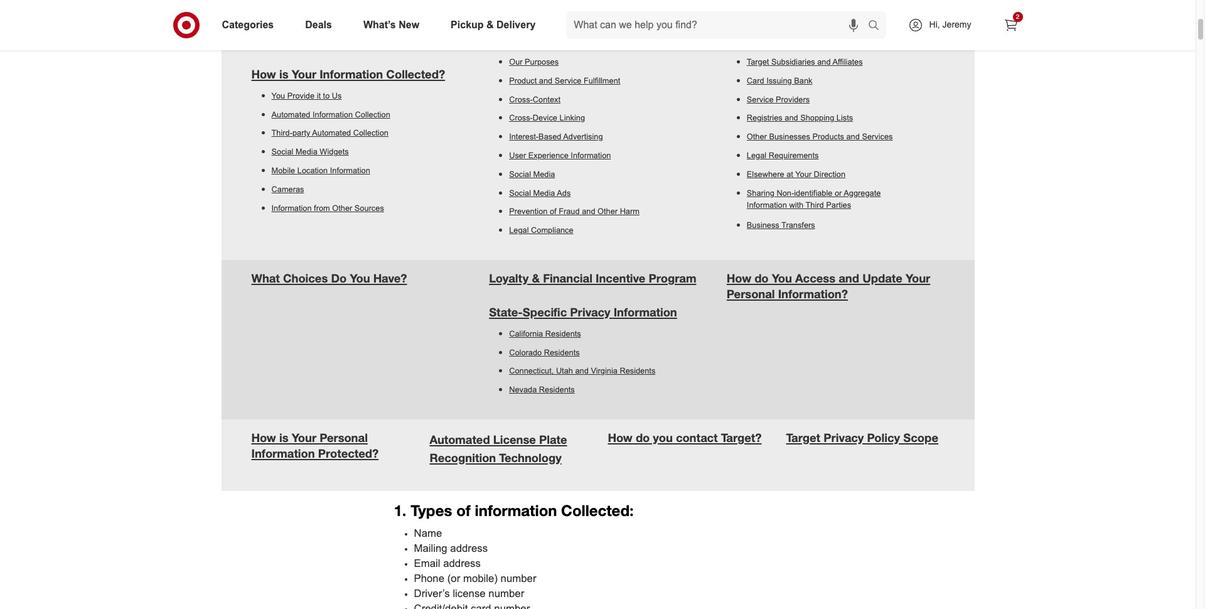 Task type: locate. For each thing, give the bounding box(es) containing it.
is
[[517, 33, 526, 47], [755, 33, 764, 47], [279, 67, 289, 81], [279, 431, 289, 445]]

compliance
[[531, 226, 574, 235]]

your inside how is your personal information protected?
[[292, 431, 317, 445]]

0 vertical spatial number
[[501, 573, 537, 585]]

business transfers
[[747, 220, 816, 230]]

target
[[747, 57, 770, 67], [787, 431, 821, 445]]

cross- up interest-
[[509, 113, 533, 123]]

your for how is your information collected?
[[292, 67, 317, 81]]

legal requirements
[[747, 151, 819, 160]]

automated up third-
[[272, 110, 311, 119]]

choices
[[283, 271, 328, 285]]

0 horizontal spatial &
[[487, 19, 494, 30]]

0 vertical spatial do
[[755, 271, 769, 285]]

media for widgets
[[296, 147, 318, 156]]

1 vertical spatial target
[[787, 431, 821, 445]]

loyalty & financial incentive program
[[489, 271, 697, 285]]

you left provide
[[272, 91, 285, 100]]

how do you access and update your personal information? link
[[727, 270, 945, 301]]

0 vertical spatial &
[[487, 19, 494, 30]]

media left ads
[[534, 188, 555, 198]]

you right do
[[350, 271, 370, 285]]

mobile location information
[[272, 166, 370, 175]]

cameras link
[[272, 184, 469, 194]]

1 horizontal spatial legal
[[747, 151, 767, 160]]

your for how is your personal information protected?
[[292, 431, 317, 445]]

legal
[[747, 151, 767, 160], [509, 226, 529, 235]]

social media ads
[[509, 188, 571, 198]]

interest-
[[509, 132, 539, 141]]

third-party automated collection link
[[272, 128, 469, 138]]

how inside how do you access and update your personal information?
[[727, 271, 752, 285]]

automated down automated information collection
[[312, 128, 351, 138]]

new
[[399, 19, 420, 30]]

information inside sharing non-identifiable or aggregate information with third parties
[[747, 200, 787, 210]]

based
[[539, 132, 562, 141]]

do left you
[[636, 431, 650, 445]]

nevada residents link
[[509, 385, 707, 394]]

legal down prevention
[[509, 226, 529, 235]]

1 vertical spatial service
[[747, 95, 774, 104]]

0 horizontal spatial of
[[457, 501, 471, 520]]

& for loyalty
[[532, 271, 540, 285]]

0 vertical spatial media
[[296, 147, 318, 156]]

what
[[252, 271, 280, 285]]

automated for automated license plate recognition technology
[[430, 433, 490, 446]]

elsewhere at your direction link
[[747, 169, 945, 179]]

legal up "elsewhere" at right top
[[747, 151, 767, 160]]

aggregate
[[844, 188, 881, 198]]

number
[[501, 573, 537, 585], [489, 588, 525, 600]]

address up (or
[[443, 558, 481, 570]]

social up prevention
[[509, 188, 531, 198]]

collection up social media widgets link
[[353, 128, 389, 138]]

cross- down product
[[509, 95, 533, 104]]

social down third-
[[272, 147, 294, 156]]

target?
[[721, 431, 762, 445]]

1 vertical spatial social
[[509, 169, 531, 179]]

1 horizontal spatial automated
[[312, 128, 351, 138]]

social media widgets link
[[272, 147, 469, 156]]

1 vertical spatial media
[[534, 169, 555, 179]]

connecticut,
[[509, 366, 554, 376]]

and down providers
[[785, 113, 799, 123]]

2 vertical spatial automated
[[430, 433, 490, 446]]

social down user
[[509, 169, 531, 179]]

2 horizontal spatial automated
[[430, 433, 490, 446]]

how for how is your information shared?
[[727, 33, 752, 47]]

harm
[[620, 207, 640, 216]]

2 horizontal spatial other
[[747, 132, 767, 141]]

you provide it to us link
[[272, 91, 469, 100]]

other down registries
[[747, 132, 767, 141]]

0 horizontal spatial legal
[[509, 226, 529, 235]]

1 vertical spatial number
[[489, 588, 525, 600]]

0 vertical spatial legal
[[747, 151, 767, 160]]

email
[[414, 558, 441, 570]]

1 vertical spatial collection
[[353, 128, 389, 138]]

2 cross- from the top
[[509, 113, 533, 123]]

how for how do you access and update your personal information?
[[727, 271, 752, 285]]

parties
[[827, 200, 852, 210]]

and inside how do you access and update your personal information?
[[839, 271, 860, 285]]

1 vertical spatial do
[[636, 431, 650, 445]]

privacy up california residents link
[[570, 305, 611, 319]]

experience
[[529, 151, 569, 160]]

residents for colorado residents
[[544, 348, 580, 357]]

1 horizontal spatial other
[[598, 207, 618, 216]]

1 horizontal spatial of
[[550, 207, 557, 216]]

target right "target?"
[[787, 431, 821, 445]]

0 horizontal spatial personal
[[320, 431, 368, 445]]

1 horizontal spatial privacy
[[824, 431, 864, 445]]

& right pickup
[[487, 19, 494, 30]]

service up registries
[[747, 95, 774, 104]]

registries
[[747, 113, 783, 123]]

0 vertical spatial of
[[550, 207, 557, 216]]

1 vertical spatial cross-
[[509, 113, 533, 123]]

collected?
[[386, 67, 445, 81]]

connecticut, utah and virginia residents link
[[509, 366, 707, 376]]

transfers
[[782, 220, 816, 230]]

residents up "utah"
[[544, 348, 580, 357]]

other right the from
[[332, 203, 353, 213]]

0 horizontal spatial automated
[[272, 110, 311, 119]]

do
[[755, 271, 769, 285], [636, 431, 650, 445]]

media down party on the top of page
[[296, 147, 318, 156]]

personal inside how do you access and update your personal information?
[[727, 287, 775, 301]]

mobile location information link
[[272, 166, 469, 175]]

your inside how do you access and update your personal information?
[[906, 271, 931, 285]]

0 vertical spatial social
[[272, 147, 294, 156]]

interest-based advertising
[[509, 132, 603, 141]]

do for you
[[755, 271, 769, 285]]

mobile)
[[463, 573, 498, 585]]

2
[[1017, 13, 1020, 20]]

automated information collection
[[272, 110, 390, 119]]

address
[[451, 543, 488, 554], [443, 558, 481, 570]]

program
[[649, 271, 697, 285]]

of right types
[[457, 501, 471, 520]]

1 horizontal spatial do
[[755, 271, 769, 285]]

personal up protected?
[[320, 431, 368, 445]]

residents for nevada residents
[[539, 385, 575, 394]]

target up "card" in the right top of the page
[[747, 57, 770, 67]]

0 vertical spatial target
[[747, 57, 770, 67]]

prevention of fraud and other harm
[[509, 207, 640, 216]]

other businesses products and services link
[[747, 132, 945, 141]]

automated inside 'automated license plate recognition technology'
[[430, 433, 490, 446]]

state-specific privacy information
[[489, 305, 678, 319]]

cross-
[[509, 95, 533, 104], [509, 113, 533, 123]]

do inside how do you access and update your personal information?
[[755, 271, 769, 285]]

1 vertical spatial privacy
[[824, 431, 864, 445]]

of left fraud
[[550, 207, 557, 216]]

elsewhere at your direction
[[747, 169, 846, 179]]

0 vertical spatial service
[[555, 76, 582, 85]]

product
[[509, 76, 537, 85]]

automated up recognition
[[430, 433, 490, 446]]

third
[[806, 200, 824, 210]]

how is your information shared?
[[727, 33, 908, 47]]

service up context
[[555, 76, 582, 85]]

your for how is your information used?
[[530, 33, 554, 47]]

ads
[[557, 188, 571, 198]]

address up the mobile)
[[451, 543, 488, 554]]

other up legal compliance link
[[598, 207, 618, 216]]

2 vertical spatial media
[[534, 188, 555, 198]]

target for target subsidiaries and affiliates
[[747, 57, 770, 67]]

how is your information used? link
[[489, 32, 707, 48]]

privacy
[[570, 305, 611, 319], [824, 431, 864, 445]]

is inside how is your personal information protected?
[[279, 431, 289, 445]]

do down business
[[755, 271, 769, 285]]

and left update
[[839, 271, 860, 285]]

0 vertical spatial privacy
[[570, 305, 611, 319]]

and up context
[[539, 76, 553, 85]]

1 vertical spatial legal
[[509, 226, 529, 235]]

how inside how is your personal information protected?
[[252, 431, 276, 445]]

residents right virginia
[[620, 366, 656, 376]]

user experience information link
[[509, 151, 707, 160]]

california
[[509, 329, 543, 338]]

us
[[332, 91, 342, 100]]

cross-device linking
[[509, 113, 585, 123]]

What can we help you find? suggestions appear below search field
[[567, 11, 871, 39]]

social
[[272, 147, 294, 156], [509, 169, 531, 179], [509, 188, 531, 198]]

and right fraud
[[582, 207, 596, 216]]

1 horizontal spatial &
[[532, 271, 540, 285]]

interest-based advertising link
[[509, 132, 707, 141]]

2 vertical spatial social
[[509, 188, 531, 198]]

1 vertical spatial personal
[[320, 431, 368, 445]]

legal compliance link
[[509, 226, 707, 235]]

privacy left policy
[[824, 431, 864, 445]]

& for pickup
[[487, 19, 494, 30]]

social media widgets
[[272, 147, 349, 156]]

personal left information?
[[727, 287, 775, 301]]

0 vertical spatial automated
[[272, 110, 311, 119]]

our purposes link
[[509, 57, 707, 67]]

0 horizontal spatial target
[[747, 57, 770, 67]]

& right loyalty
[[532, 271, 540, 285]]

what's
[[364, 19, 396, 30]]

automated information collection link
[[272, 110, 469, 119]]

to
[[323, 91, 330, 100]]

residents up the colorado residents
[[546, 329, 581, 338]]

number right the mobile)
[[501, 573, 537, 585]]

cross- for device
[[509, 113, 533, 123]]

what choices do you have?
[[252, 271, 407, 285]]

you left access
[[772, 271, 793, 285]]

1 cross- from the top
[[509, 95, 533, 104]]

number down the mobile)
[[489, 588, 525, 600]]

how for how do you contact target?
[[608, 431, 633, 445]]

media up social media ads
[[534, 169, 555, 179]]

update
[[863, 271, 903, 285]]

service providers link
[[747, 95, 945, 104]]

residents down "utah"
[[539, 385, 575, 394]]

0 vertical spatial personal
[[727, 287, 775, 301]]

1 horizontal spatial personal
[[727, 287, 775, 301]]

1 horizontal spatial target
[[787, 431, 821, 445]]

or
[[835, 188, 842, 198]]

2 horizontal spatial you
[[772, 271, 793, 285]]

(or
[[448, 573, 461, 585]]

0 horizontal spatial do
[[636, 431, 650, 445]]

collection down you provide it to us link
[[355, 110, 390, 119]]

&
[[487, 19, 494, 30], [532, 271, 540, 285]]

delivery
[[497, 19, 536, 30]]

1 horizontal spatial service
[[747, 95, 774, 104]]

automated for automated information collection
[[272, 110, 311, 119]]

our
[[509, 57, 523, 67]]

0 vertical spatial collection
[[355, 110, 390, 119]]

contact
[[676, 431, 718, 445]]

and up 'legal requirements' link
[[847, 132, 860, 141]]

1 vertical spatial &
[[532, 271, 540, 285]]

license
[[453, 588, 486, 600]]

0 vertical spatial cross-
[[509, 95, 533, 104]]

0 horizontal spatial other
[[332, 203, 353, 213]]

how
[[489, 33, 514, 47], [727, 33, 752, 47], [252, 67, 276, 81], [727, 271, 752, 285], [252, 431, 276, 445], [608, 431, 633, 445]]



Task type: describe. For each thing, give the bounding box(es) containing it.
1 horizontal spatial you
[[350, 271, 370, 285]]

mailing
[[414, 543, 448, 554]]

you provide it to us
[[272, 91, 342, 100]]

pickup
[[451, 19, 484, 30]]

what's new link
[[353, 11, 435, 39]]

lists
[[837, 113, 854, 123]]

registries and shopping lists
[[747, 113, 854, 123]]

businesses
[[770, 132, 811, 141]]

how for how is your information collected?
[[252, 67, 276, 81]]

1 vertical spatial automated
[[312, 128, 351, 138]]

colorado residents
[[509, 348, 580, 357]]

and down the how is your information shared?
[[818, 57, 831, 67]]

is for how is your information used?
[[517, 33, 526, 47]]

social for social media ads
[[509, 188, 531, 198]]

license
[[493, 433, 536, 446]]

jeremy
[[943, 19, 972, 30]]

user experience information
[[509, 151, 611, 160]]

categories link
[[211, 11, 290, 39]]

how for how is your personal information protected?
[[252, 431, 276, 445]]

social media ads link
[[509, 188, 707, 198]]

linking
[[560, 113, 585, 123]]

information
[[475, 501, 557, 520]]

pickup & delivery
[[451, 19, 536, 30]]

social for social media
[[509, 169, 531, 179]]

legal for legal requirements
[[747, 151, 767, 160]]

third-party automated collection
[[272, 128, 389, 138]]

information from other sources link
[[272, 203, 469, 213]]

nevada residents
[[509, 385, 575, 394]]

information inside how is your personal information protected?
[[252, 446, 315, 460]]

legal requirements link
[[747, 151, 945, 160]]

california residents link
[[509, 329, 707, 338]]

automated license plate recognition technology link
[[430, 430, 567, 465]]

1 vertical spatial of
[[457, 501, 471, 520]]

advertising
[[564, 132, 603, 141]]

third-
[[272, 128, 293, 138]]

fraud
[[559, 207, 580, 216]]

how do you access and update your personal information?
[[727, 271, 931, 301]]

is for how is your information collected?
[[279, 67, 289, 81]]

utah
[[556, 366, 573, 376]]

card issuing bank
[[747, 76, 813, 85]]

cross-device linking link
[[509, 113, 707, 123]]

how is your information used?
[[489, 33, 659, 47]]

have?
[[374, 271, 407, 285]]

is for how is your information shared?
[[755, 33, 764, 47]]

how for how is your information used?
[[489, 33, 514, 47]]

card
[[747, 76, 765, 85]]

1 vertical spatial address
[[443, 558, 481, 570]]

issuing
[[767, 76, 792, 85]]

your for elsewhere at your direction
[[796, 169, 812, 179]]

categories
[[222, 19, 274, 30]]

how do you contact target?
[[608, 431, 762, 445]]

media for ads
[[534, 188, 555, 198]]

direction
[[814, 169, 846, 179]]

shared?
[[862, 33, 908, 47]]

loyalty & financial incentive program link
[[489, 270, 707, 286]]

what choices do you have? link
[[252, 270, 469, 286]]

name
[[414, 527, 442, 539]]

shopping
[[801, 113, 835, 123]]

0 vertical spatial address
[[451, 543, 488, 554]]

and right "utah"
[[576, 366, 589, 376]]

non-
[[777, 188, 795, 198]]

nevada
[[509, 385, 537, 394]]

driver's
[[414, 588, 450, 600]]

legal for legal compliance
[[509, 226, 529, 235]]

state-
[[489, 305, 523, 319]]

0 horizontal spatial privacy
[[570, 305, 611, 319]]

requirements
[[769, 151, 819, 160]]

colorado
[[509, 348, 542, 357]]

colorado residents link
[[509, 348, 707, 357]]

phone
[[414, 573, 445, 585]]

connecticut, utah and virginia residents
[[509, 366, 656, 376]]

virginia
[[591, 366, 618, 376]]

business transfers link
[[747, 220, 945, 230]]

1.
[[394, 501, 407, 520]]

residents for california residents
[[546, 329, 581, 338]]

cross-context
[[509, 95, 561, 104]]

social for social media widgets
[[272, 147, 294, 156]]

how is your information collected? link
[[252, 66, 469, 81]]

target privacy policy scope
[[787, 431, 939, 445]]

loyalty
[[489, 271, 529, 285]]

product and service fulfillment link
[[509, 76, 707, 85]]

social media link
[[509, 169, 707, 179]]

with
[[790, 200, 804, 210]]

sharing non-identifiable or aggregate information with third parties
[[747, 188, 881, 210]]

state-specific privacy information link
[[489, 304, 707, 320]]

0 horizontal spatial you
[[272, 91, 285, 100]]

1. types of information collected:
[[394, 501, 634, 520]]

personal inside how is your personal information protected?
[[320, 431, 368, 445]]

services
[[863, 132, 893, 141]]

information?
[[779, 287, 848, 301]]

types
[[411, 501, 452, 520]]

you inside how do you access and update your personal information?
[[772, 271, 793, 285]]

your for how is your information shared?
[[767, 33, 792, 47]]

cross- for context
[[509, 95, 533, 104]]

target for target privacy policy scope
[[787, 431, 821, 445]]

target subsidiaries and affiliates link
[[747, 57, 945, 67]]

search
[[863, 20, 893, 31]]

purposes
[[525, 57, 559, 67]]

automated license plate recognition technology
[[430, 433, 567, 465]]

incentive
[[596, 271, 646, 285]]

product and service fulfillment
[[509, 76, 621, 85]]

is for how is your personal information protected?
[[279, 431, 289, 445]]

how do you contact target? link
[[608, 430, 767, 445]]

pickup & delivery link
[[440, 11, 552, 39]]

cross-context link
[[509, 95, 707, 104]]

used?
[[624, 33, 659, 47]]

products
[[813, 132, 845, 141]]

business
[[747, 220, 780, 230]]

protected?
[[318, 446, 379, 460]]

card issuing bank link
[[747, 76, 945, 85]]

do for you
[[636, 431, 650, 445]]

0 horizontal spatial service
[[555, 76, 582, 85]]



Task type: vqa. For each thing, say whether or not it's contained in the screenshot.
Card Issuing Bank
yes



